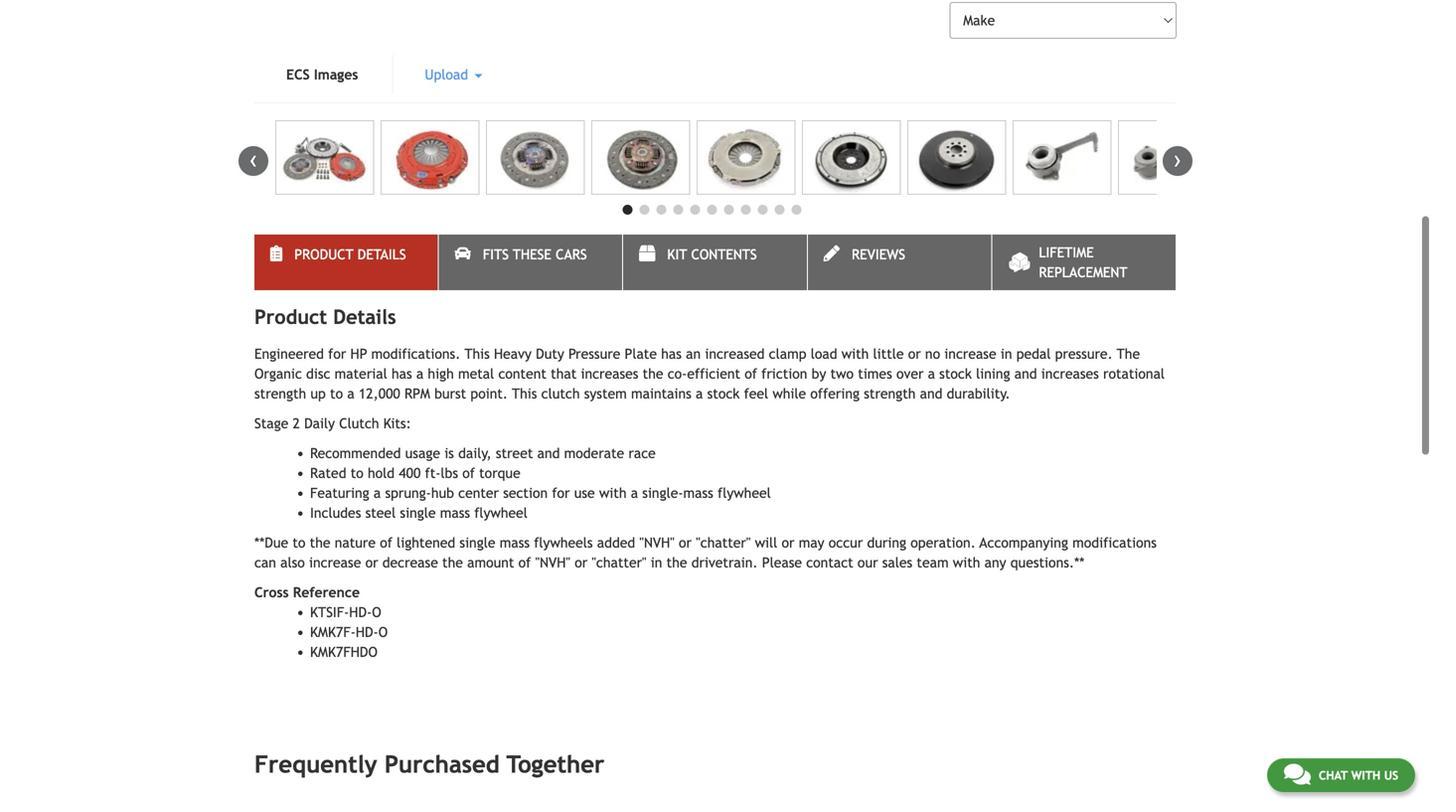 Task type: describe. For each thing, give the bounding box(es) containing it.
an
[[686, 346, 701, 362]]

any
[[985, 555, 1006, 571]]

center
[[458, 485, 499, 501]]

rotational
[[1103, 366, 1165, 382]]

increased
[[705, 346, 765, 362]]

of inside engineered for hp modifications. this heavy duty pressure plate has an increased clamp load with little or no increase in pedal pressure. the organic disc material has a high metal content that increases the co-efficient of friction by two times over a stock lining and increases rotational strength up to a 12,000 rpm burst point. this clutch system maintains a stock feel while offering strength and durability.
[[745, 366, 757, 382]]

1 vertical spatial "nvh"
[[535, 555, 571, 571]]

or down 'flywheels'
[[575, 555, 588, 571]]

durability.
[[947, 386, 1011, 402]]

cross reference ktsif-hd-o kmk7f-hd-o kmk7fhdo
[[254, 585, 388, 660]]

for inside recommended usage is daily, street and moderate race rated to hold 400 ft-lbs of torque featuring a sprung-hub center section for use with a single-mass flywheel includes steel single mass flywheel
[[552, 485, 570, 501]]

ft-
[[425, 465, 441, 481]]

for inside engineered for hp modifications. this heavy duty pressure plate has an increased clamp load with little or no increase in pedal pressure. the organic disc material has a high metal content that increases the co-efficient of friction by two times over a stock lining and increases rotational strength up to a 12,000 rpm burst point. this clutch system maintains a stock feel while offering strength and durability.
[[328, 346, 346, 362]]

can
[[254, 555, 276, 571]]

lifetime replacement link
[[992, 235, 1176, 290]]

kits:
[[383, 416, 411, 431]]

12,000
[[359, 386, 400, 402]]

reference
[[293, 585, 360, 600]]

of inside recommended usage is daily, street and moderate race rated to hold 400 ft-lbs of torque featuring a sprung-hub center section for use with a single-mass flywheel includes steel single mass flywheel
[[462, 465, 475, 481]]

upload
[[425, 67, 472, 83]]

pedal
[[1017, 346, 1051, 362]]

duty
[[536, 346, 564, 362]]

added
[[597, 535, 635, 551]]

increase inside **due to the nature of lightened single mass flywheels added "nvh" or "chatter" will or may occur during operation. accompanying modifications can also increase or decrease the amount of "nvh" or "chatter" in the drivetrain. please contact our sales team with any questions.**
[[309, 555, 361, 571]]

a up rpm
[[416, 366, 424, 382]]

3 es#3098726 - kmk7fhdokt - stage 2 daily clutch kit - with steel flywheel  - heavy duty version of the oe clutch engineered for extended life. rated at 400 ft-lbs. - south bend clutch - volkswagen image from the left
[[486, 120, 585, 195]]

times
[[858, 366, 892, 382]]

2 es#3098726 - kmk7fhdokt - stage 2 daily clutch kit - with steel flywheel  - heavy duty version of the oe clutch engineered for extended life. rated at 400 ft-lbs. - south bend clutch - volkswagen image from the left
[[381, 120, 479, 195]]

kit contents
[[667, 247, 757, 262]]

to inside recommended usage is daily, street and moderate race rated to hold 400 ft-lbs of torque featuring a sprung-hub center section for use with a single-mass flywheel includes steel single mass flywheel
[[351, 465, 364, 481]]

with inside **due to the nature of lightened single mass flywheels added "nvh" or "chatter" will or may occur during operation. accompanying modifications can also increase or decrease the amount of "nvh" or "chatter" in the drivetrain. please contact our sales team with any questions.**
[[953, 555, 981, 571]]

feel
[[744, 386, 769, 402]]

0 horizontal spatial "chatter"
[[592, 555, 647, 571]]

amount
[[467, 555, 514, 571]]

**due to the nature of lightened single mass flywheels added "nvh" or "chatter" will or may occur during operation. accompanying modifications can also increase or decrease the amount of "nvh" or "chatter" in the drivetrain. please contact our sales team with any questions.**
[[254, 535, 1157, 571]]

the inside engineered for hp modifications. this heavy duty pressure plate has an increased clamp load with little or no increase in pedal pressure. the organic disc material has a high metal content that increases the co-efficient of friction by two times over a stock lining and increases rotational strength up to a 12,000 rpm burst point. this clutch system maintains a stock feel while offering strength and durability.
[[643, 366, 664, 382]]

over
[[897, 366, 924, 382]]

load
[[811, 346, 837, 362]]

0 vertical spatial o
[[372, 604, 381, 620]]

plate
[[625, 346, 657, 362]]

0 vertical spatial details
[[358, 247, 406, 262]]

5 es#3098726 - kmk7fhdokt - stage 2 daily clutch kit - with steel flywheel  - heavy duty version of the oe clutch engineered for extended life. rated at 400 ft-lbs. - south bend clutch - volkswagen image from the left
[[697, 120, 796, 195]]

with inside engineered for hp modifications. this heavy duty pressure plate has an increased clamp load with little or no increase in pedal pressure. the organic disc material has a high metal content that increases the co-efficient of friction by two times over a stock lining and increases rotational strength up to a 12,000 rpm burst point. this clutch system maintains a stock feel while offering strength and durability.
[[842, 346, 869, 362]]

0 vertical spatial flywheel
[[718, 485, 771, 501]]

engineered
[[254, 346, 324, 362]]

1 vertical spatial mass
[[440, 505, 470, 521]]

efficient
[[687, 366, 741, 382]]

kmk7fhdo
[[310, 644, 378, 660]]

by
[[812, 366, 826, 382]]

0 vertical spatial product details
[[294, 247, 406, 262]]

our
[[858, 555, 878, 571]]

modifications.
[[371, 346, 461, 362]]

the down includes
[[310, 535, 331, 551]]

in inside **due to the nature of lightened single mass flywheels added "nvh" or "chatter" will or may occur during operation. accompanying modifications can also increase or decrease the amount of "nvh" or "chatter" in the drivetrain. please contact our sales team with any questions.**
[[651, 555, 662, 571]]

recommended
[[310, 445, 401, 461]]

cars
[[556, 247, 587, 262]]

single inside **due to the nature of lightened single mass flywheels added "nvh" or "chatter" will or may occur during operation. accompanying modifications can also increase or decrease the amount of "nvh" or "chatter" in the drivetrain. please contact our sales team with any questions.**
[[460, 535, 496, 551]]

a down material
[[347, 386, 355, 402]]

race
[[629, 445, 656, 461]]

kit
[[667, 247, 687, 262]]

chat
[[1319, 768, 1348, 782]]

rpm
[[405, 386, 430, 402]]

reviews link
[[808, 235, 991, 290]]

may
[[799, 535, 825, 551]]

cross
[[254, 585, 289, 600]]

usage
[[405, 445, 440, 461]]

organic
[[254, 366, 302, 382]]

1 vertical spatial flywheel
[[474, 505, 528, 521]]

2
[[293, 416, 300, 431]]

0 vertical spatial mass
[[683, 485, 714, 501]]

1 increases from the left
[[581, 366, 639, 382]]

lifetime
[[1039, 245, 1094, 260]]

disc
[[306, 366, 330, 382]]

occur
[[829, 535, 863, 551]]

‹ link
[[239, 146, 268, 176]]

system
[[584, 386, 627, 402]]

a down efficient
[[696, 386, 703, 402]]

1 horizontal spatial has
[[661, 346, 682, 362]]

images
[[314, 67, 358, 83]]

burst
[[434, 386, 466, 402]]

modifications
[[1073, 535, 1157, 551]]

7 es#3098726 - kmk7fhdokt - stage 2 daily clutch kit - with steel flywheel  - heavy duty version of the oe clutch engineered for extended life. rated at 400 ft-lbs. - south bend clutch - volkswagen image from the left
[[908, 120, 1006, 195]]

ecs images
[[286, 67, 358, 83]]

1 strength from the left
[[254, 386, 306, 402]]

stage
[[254, 416, 289, 431]]

400
[[399, 465, 421, 481]]

clutch
[[541, 386, 580, 402]]

lining
[[976, 366, 1010, 382]]

1 vertical spatial this
[[512, 386, 537, 402]]

0 vertical spatial and
[[1015, 366, 1037, 382]]

frequently purchased together
[[254, 751, 605, 778]]

2 strength from the left
[[864, 386, 916, 402]]

the down lightened at the bottom left of page
[[442, 555, 463, 571]]

heavy
[[494, 346, 532, 362]]

0 vertical spatial stock
[[940, 366, 972, 382]]

during
[[867, 535, 907, 551]]

1 vertical spatial hd-
[[356, 624, 378, 640]]

chat with us link
[[1267, 758, 1415, 792]]

single-
[[642, 485, 683, 501]]

purchased
[[385, 751, 500, 778]]

no
[[925, 346, 940, 362]]

2 increases from the left
[[1042, 366, 1099, 382]]

point.
[[471, 386, 508, 402]]



Task type: locate. For each thing, give the bounding box(es) containing it.
1 horizontal spatial mass
[[500, 535, 530, 551]]

the left drivetrain.
[[667, 555, 687, 571]]

"nvh"
[[640, 535, 675, 551], [535, 555, 571, 571]]

maintains
[[631, 386, 692, 402]]

comments image
[[1284, 762, 1311, 786]]

0 vertical spatial "nvh"
[[640, 535, 675, 551]]

together
[[507, 751, 605, 778]]

1 horizontal spatial "chatter"
[[696, 535, 751, 551]]

frequently
[[254, 751, 377, 778]]

mass up amount on the bottom left
[[500, 535, 530, 551]]

1 vertical spatial details
[[333, 305, 396, 329]]

pressure.
[[1055, 346, 1113, 362]]

flywheel down center
[[474, 505, 528, 521]]

1 horizontal spatial for
[[552, 485, 570, 501]]

mass down hub
[[440, 505, 470, 521]]

1 horizontal spatial single
[[460, 535, 496, 551]]

0 vertical spatial has
[[661, 346, 682, 362]]

kmk7f-
[[310, 624, 356, 640]]

or left no
[[908, 346, 921, 362]]

to up also
[[293, 535, 306, 551]]

drivetrain.
[[692, 555, 758, 571]]

to down recommended
[[351, 465, 364, 481]]

"nvh" down 'flywheels'
[[535, 555, 571, 571]]

"nvh" right added
[[640, 535, 675, 551]]

strength
[[254, 386, 306, 402], [864, 386, 916, 402]]

is
[[445, 445, 454, 461]]

and down over
[[920, 386, 943, 402]]

0 horizontal spatial mass
[[440, 505, 470, 521]]

of
[[745, 366, 757, 382], [462, 465, 475, 481], [380, 535, 393, 551], [519, 555, 531, 571]]

the
[[1117, 346, 1140, 362]]

includes
[[310, 505, 361, 521]]

increases up the system
[[581, 366, 639, 382]]

use
[[574, 485, 595, 501]]

or
[[908, 346, 921, 362], [679, 535, 692, 551], [782, 535, 795, 551], [365, 555, 378, 571], [575, 555, 588, 571]]

strength down times
[[864, 386, 916, 402]]

sales
[[882, 555, 913, 571]]

street
[[496, 445, 533, 461]]

lightened
[[397, 535, 455, 551]]

mass up **due to the nature of lightened single mass flywheels added "nvh" or "chatter" will or may occur during operation. accompanying modifications can also increase or decrease the amount of "nvh" or "chatter" in the drivetrain. please contact our sales team with any questions.**
[[683, 485, 714, 501]]

0 horizontal spatial in
[[651, 555, 662, 571]]

ecs
[[286, 67, 310, 83]]

or down nature
[[365, 555, 378, 571]]

9 es#3098726 - kmk7fhdokt - stage 2 daily clutch kit - with steel flywheel  - heavy duty version of the oe clutch engineered for extended life. rated at 400 ft-lbs. - south bend clutch - volkswagen image from the left
[[1118, 120, 1217, 195]]

with up two
[[842, 346, 869, 362]]

6 es#3098726 - kmk7fhdokt - stage 2 daily clutch kit - with steel flywheel  - heavy duty version of the oe clutch engineered for extended life. rated at 400 ft-lbs. - south bend clutch - volkswagen image from the left
[[802, 120, 901, 195]]

0 horizontal spatial to
[[293, 535, 306, 551]]

flywheel up will
[[718, 485, 771, 501]]

**due
[[254, 535, 288, 551]]

0 vertical spatial this
[[465, 346, 490, 362]]

with left "us"
[[1351, 768, 1381, 782]]

flywheels
[[534, 535, 593, 551]]

to inside **due to the nature of lightened single mass flywheels added "nvh" or "chatter" will or may occur during operation. accompanying modifications can also increase or decrease the amount of "nvh" or "chatter" in the drivetrain. please contact our sales team with any questions.**
[[293, 535, 306, 551]]

operation.
[[911, 535, 976, 551]]

0 vertical spatial for
[[328, 346, 346, 362]]

this up metal
[[465, 346, 490, 362]]

to
[[330, 386, 343, 402], [351, 465, 364, 481], [293, 535, 306, 551]]

ktsif-
[[310, 604, 349, 620]]

0 vertical spatial hd-
[[349, 604, 372, 620]]

0 horizontal spatial has
[[392, 366, 412, 382]]

to right 'up'
[[330, 386, 343, 402]]

1 vertical spatial single
[[460, 535, 496, 551]]

1 horizontal spatial in
[[1001, 346, 1012, 362]]

will
[[755, 535, 778, 551]]

engineered for hp modifications. this heavy duty pressure plate has an increased clamp load with little or no increase in pedal pressure. the organic disc material has a high metal content that increases the co-efficient of friction by two times over a stock lining and increases rotational strength up to a 12,000 rpm burst point. this clutch system maintains a stock feel while offering strength and durability.
[[254, 346, 1165, 402]]

1 horizontal spatial flywheel
[[718, 485, 771, 501]]

1 horizontal spatial increase
[[945, 346, 997, 362]]

with right use
[[599, 485, 627, 501]]

of down steel
[[380, 535, 393, 551]]

hold
[[368, 465, 395, 481]]

clamp
[[769, 346, 807, 362]]

2 vertical spatial mass
[[500, 535, 530, 551]]

0 horizontal spatial and
[[537, 445, 560, 461]]

increase
[[945, 346, 997, 362], [309, 555, 361, 571]]

a up steel
[[374, 485, 381, 501]]

ecs images link
[[254, 55, 390, 94]]

in inside engineered for hp modifications. this heavy duty pressure plate has an increased clamp load with little or no increase in pedal pressure. the organic disc material has a high metal content that increases the co-efficient of friction by two times over a stock lining and increases rotational strength up to a 12,000 rpm burst point. this clutch system maintains a stock feel while offering strength and durability.
[[1001, 346, 1012, 362]]

upload button
[[393, 55, 514, 94]]

contact
[[806, 555, 854, 571]]

featuring
[[310, 485, 369, 501]]

to inside engineered for hp modifications. this heavy duty pressure plate has an increased clamp load with little or no increase in pedal pressure. the organic disc material has a high metal content that increases the co-efficient of friction by two times over a stock lining and increases rotational strength up to a 12,000 rpm burst point. this clutch system maintains a stock feel while offering strength and durability.
[[330, 386, 343, 402]]

1 horizontal spatial strength
[[864, 386, 916, 402]]

hd-
[[349, 604, 372, 620], [356, 624, 378, 640]]

reviews
[[852, 247, 906, 262]]

1 vertical spatial increase
[[309, 555, 361, 571]]

contents
[[691, 247, 757, 262]]

1 vertical spatial to
[[351, 465, 364, 481]]

0 vertical spatial increase
[[945, 346, 997, 362]]

1 horizontal spatial and
[[920, 386, 943, 402]]

mass
[[683, 485, 714, 501], [440, 505, 470, 521], [500, 535, 530, 551]]

1 es#3098726 - kmk7fhdokt - stage 2 daily clutch kit - with steel flywheel  - heavy duty version of the oe clutch engineered for extended life. rated at 400 ft-lbs. - south bend clutch - volkswagen image from the left
[[275, 120, 374, 195]]

two
[[831, 366, 854, 382]]

kit contents link
[[623, 235, 807, 290]]

this
[[465, 346, 490, 362], [512, 386, 537, 402]]

that
[[551, 366, 577, 382]]

or up please
[[782, 535, 795, 551]]

increase up lining
[[945, 346, 997, 362]]

in left drivetrain.
[[651, 555, 662, 571]]

"chatter"
[[696, 535, 751, 551], [592, 555, 647, 571]]

0 horizontal spatial strength
[[254, 386, 306, 402]]

flywheel
[[718, 485, 771, 501], [474, 505, 528, 521]]

single up amount on the bottom left
[[460, 535, 496, 551]]

offering
[[811, 386, 860, 402]]

es#3098726 - kmk7fhdokt - stage 2 daily clutch kit - with steel flywheel  - heavy duty version of the oe clutch engineered for extended life. rated at 400 ft-lbs. - south bend clutch - volkswagen image
[[275, 120, 374, 195], [381, 120, 479, 195], [486, 120, 585, 195], [591, 120, 690, 195], [697, 120, 796, 195], [802, 120, 901, 195], [908, 120, 1006, 195], [1013, 120, 1112, 195], [1118, 120, 1217, 195]]

section
[[503, 485, 548, 501]]

0 horizontal spatial for
[[328, 346, 346, 362]]

decrease
[[382, 555, 438, 571]]

and down pedal
[[1015, 366, 1037, 382]]

please
[[762, 555, 802, 571]]

0 horizontal spatial stock
[[707, 386, 740, 402]]

lifetime replacement
[[1039, 245, 1128, 280]]

1 vertical spatial product
[[254, 305, 327, 329]]

hd- up the kmk7fhdo
[[356, 624, 378, 640]]

or inside engineered for hp modifications. this heavy duty pressure plate has an increased clamp load with little or no increase in pedal pressure. the organic disc material has a high metal content that increases the co-efficient of friction by two times over a stock lining and increases rotational strength up to a 12,000 rpm burst point. this clutch system maintains a stock feel while offering strength and durability.
[[908, 346, 921, 362]]

for left use
[[552, 485, 570, 501]]

1 vertical spatial "chatter"
[[592, 555, 647, 571]]

2 horizontal spatial and
[[1015, 366, 1037, 382]]

1 horizontal spatial stock
[[940, 366, 972, 382]]

o right 'kmk7f-'
[[378, 624, 388, 640]]

0 horizontal spatial flywheel
[[474, 505, 528, 521]]

hd- up 'kmk7f-'
[[349, 604, 372, 620]]

for left hp
[[328, 346, 346, 362]]

increases down the pressure.
[[1042, 366, 1099, 382]]

2 horizontal spatial to
[[351, 465, 364, 481]]

replacement
[[1039, 264, 1128, 280]]

"chatter" down added
[[592, 555, 647, 571]]

for
[[328, 346, 346, 362], [552, 485, 570, 501]]

a left single-
[[631, 485, 638, 501]]

2 vertical spatial to
[[293, 535, 306, 551]]

has down modifications.
[[392, 366, 412, 382]]

0 vertical spatial to
[[330, 386, 343, 402]]

1 vertical spatial and
[[920, 386, 943, 402]]

stock down efficient
[[707, 386, 740, 402]]

us
[[1384, 768, 1399, 782]]

of up feel
[[745, 366, 757, 382]]

metal
[[458, 366, 494, 382]]

a down no
[[928, 366, 935, 382]]

lbs
[[441, 465, 458, 481]]

"chatter" up drivetrain.
[[696, 535, 751, 551]]

single inside recommended usage is daily, street and moderate race rated to hold 400 ft-lbs of torque featuring a sprung-hub center section for use with a single-mass flywheel includes steel single mass flywheel
[[400, 505, 436, 521]]

2 vertical spatial and
[[537, 445, 560, 461]]

1 vertical spatial stock
[[707, 386, 740, 402]]

1 horizontal spatial to
[[330, 386, 343, 402]]

1 vertical spatial has
[[392, 366, 412, 382]]

o right ktsif-
[[372, 604, 381, 620]]

fits
[[483, 247, 509, 262]]

with left any at right bottom
[[953, 555, 981, 571]]

little
[[873, 346, 904, 362]]

single down sprung-
[[400, 505, 436, 521]]

mass inside **due to the nature of lightened single mass flywheels added "nvh" or "chatter" will or may occur during operation. accompanying modifications can also increase or decrease the amount of "nvh" or "chatter" in the drivetrain. please contact our sales team with any questions.**
[[500, 535, 530, 551]]

stage 2 daily clutch kits:
[[254, 416, 411, 431]]

increase inside engineered for hp modifications. this heavy duty pressure plate has an increased clamp load with little or no increase in pedal pressure. the organic disc material has a high metal content that increases the co-efficient of friction by two times over a stock lining and increases rotational strength up to a 12,000 rpm burst point. this clutch system maintains a stock feel while offering strength and durability.
[[945, 346, 997, 362]]

increase down nature
[[309, 555, 361, 571]]

and inside recommended usage is daily, street and moderate race rated to hold 400 ft-lbs of torque featuring a sprung-hub center section for use with a single-mass flywheel includes steel single mass flywheel
[[537, 445, 560, 461]]

of right amount on the bottom left
[[519, 555, 531, 571]]

the
[[643, 366, 664, 382], [310, 535, 331, 551], [442, 555, 463, 571], [667, 555, 687, 571]]

high
[[428, 366, 454, 382]]

product
[[294, 247, 354, 262], [254, 305, 327, 329]]

stock down no
[[940, 366, 972, 382]]

the up maintains
[[643, 366, 664, 382]]

0 horizontal spatial increases
[[581, 366, 639, 382]]

8 es#3098726 - kmk7fhdokt - stage 2 daily clutch kit - with steel flywheel  - heavy duty version of the oe clutch engineered for extended life. rated at 400 ft-lbs. - south bend clutch - volkswagen image from the left
[[1013, 120, 1112, 195]]

rated
[[310, 465, 346, 481]]

co-
[[668, 366, 687, 382]]

strength down organic
[[254, 386, 306, 402]]

while
[[773, 386, 806, 402]]

clutch
[[339, 416, 379, 431]]

this down content
[[512, 386, 537, 402]]

0 vertical spatial "chatter"
[[696, 535, 751, 551]]

0 horizontal spatial single
[[400, 505, 436, 521]]

with
[[842, 346, 869, 362], [599, 485, 627, 501], [953, 555, 981, 571], [1351, 768, 1381, 782]]

0 vertical spatial single
[[400, 505, 436, 521]]

daily
[[304, 416, 335, 431]]

material
[[335, 366, 387, 382]]

1 horizontal spatial "nvh"
[[640, 535, 675, 551]]

0 horizontal spatial this
[[465, 346, 490, 362]]

and right street
[[537, 445, 560, 461]]

chat with us
[[1319, 768, 1399, 782]]

1 vertical spatial o
[[378, 624, 388, 640]]

0 vertical spatial product
[[294, 247, 354, 262]]

4 es#3098726 - kmk7fhdokt - stage 2 daily clutch kit - with steel flywheel  - heavy duty version of the oe clutch engineered for extended life. rated at 400 ft-lbs. - south bend clutch - volkswagen image from the left
[[591, 120, 690, 195]]

0 vertical spatial in
[[1001, 346, 1012, 362]]

or up drivetrain.
[[679, 535, 692, 551]]

torque
[[479, 465, 521, 481]]

in up lining
[[1001, 346, 1012, 362]]

1 horizontal spatial this
[[512, 386, 537, 402]]

1 horizontal spatial increases
[[1042, 366, 1099, 382]]

up
[[311, 386, 326, 402]]

product details link
[[254, 235, 438, 290]]

1 vertical spatial product details
[[254, 305, 396, 329]]

of right lbs
[[462, 465, 475, 481]]

0 horizontal spatial "nvh"
[[535, 555, 571, 571]]

has up the co-
[[661, 346, 682, 362]]

1 vertical spatial in
[[651, 555, 662, 571]]

0 horizontal spatial increase
[[309, 555, 361, 571]]

content
[[498, 366, 547, 382]]

team
[[917, 555, 949, 571]]

with inside recommended usage is daily, street and moderate race rated to hold 400 ft-lbs of torque featuring a sprung-hub center section for use with a single-mass flywheel includes steel single mass flywheel
[[599, 485, 627, 501]]

2 horizontal spatial mass
[[683, 485, 714, 501]]

1 vertical spatial for
[[552, 485, 570, 501]]

friction
[[762, 366, 808, 382]]



Task type: vqa. For each thing, say whether or not it's contained in the screenshot.
disposal. at the right of page
no



